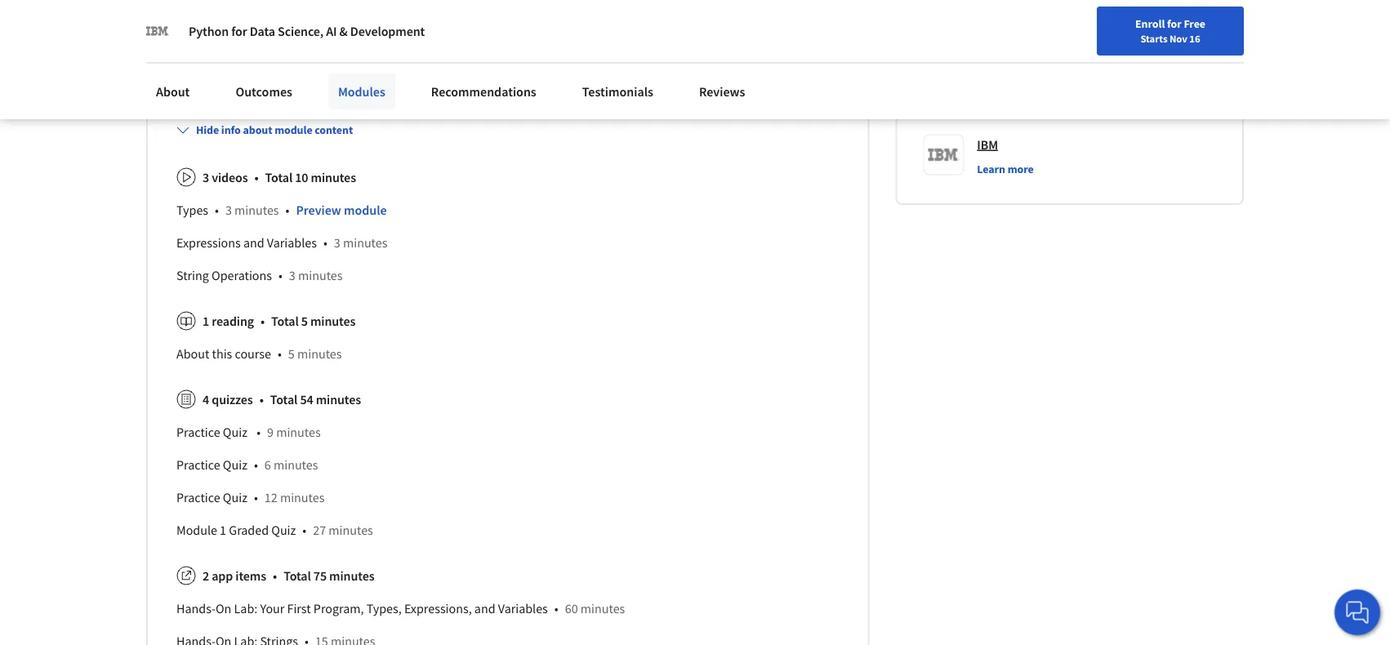 Task type: vqa. For each thing, say whether or not it's contained in the screenshot.
The 3 in WEEK 3: Obedience, Conformity, and Deindividuation Module 3 • 7 hours to complete
no



Task type: describe. For each thing, give the bounding box(es) containing it.
75
[[313, 568, 327, 585]]

module
[[176, 522, 217, 539]]

• total 54 minutes
[[259, 392, 361, 408]]

minutes right 75
[[329, 568, 374, 585]]

hide info about module content button
[[170, 116, 360, 145]]

module inside 'region'
[[344, 202, 387, 219]]

minutes right 6 on the left bottom
[[274, 457, 318, 473]]

testimonials link
[[572, 74, 663, 109]]

on
[[216, 601, 231, 617]]

• left 12 at left
[[254, 490, 258, 506]]

about link
[[146, 74, 200, 109]]

minutes right 10
[[311, 170, 356, 186]]

for for enroll
[[1167, 16, 1182, 31]]

what's included
[[176, 52, 265, 68]]

modules link
[[328, 74, 395, 109]]

learn more button
[[977, 161, 1034, 178]]

plugin
[[629, 85, 663, 101]]

3 videos inside hide info about module content 'region'
[[203, 170, 248, 186]]

total for total 54 minutes
[[270, 392, 298, 408]]

minutes down preview module link
[[343, 235, 387, 251]]

content
[[315, 123, 353, 138]]

2 inside hide info about module content 'region'
[[203, 568, 209, 585]]

learners
[[1091, 34, 1130, 49]]

module inside dropdown button
[[275, 123, 312, 138]]

videos inside hide info about module content 'region'
[[212, 170, 248, 186]]

starts
[[1140, 32, 1168, 45]]

0 vertical spatial 5
[[301, 313, 308, 330]]

0 horizontal spatial 5
[[288, 346, 295, 362]]

app inside hide info about module content 'region'
[[212, 568, 233, 585]]

enroll
[[1135, 16, 1165, 31]]

1 right "outcomes"
[[300, 85, 306, 101]]

types
[[176, 202, 208, 219]]

hide
[[196, 123, 219, 138]]

3 right about link
[[203, 85, 209, 101]]

outcomes link
[[226, 74, 302, 109]]

about this course • 5 minutes
[[176, 346, 342, 362]]

program,
[[313, 601, 364, 617]]

• up your
[[273, 568, 277, 585]]

free
[[1184, 16, 1206, 31]]

what's
[[176, 52, 214, 68]]

0 vertical spatial quizzes
[[412, 85, 452, 101]]

learn more
[[977, 162, 1034, 177]]

hands-on lab: your first program, types, expressions, and variables • 60 minutes
[[176, 601, 625, 617]]

• left 9 on the left of page
[[257, 424, 261, 441]]

• up the practice quiz • 9 minutes
[[259, 392, 264, 408]]

english button
[[1047, 0, 1146, 53]]

practice for practice quiz • 9 minutes
[[176, 424, 220, 441]]

54
[[300, 392, 313, 408]]

minutes up expressions and variables • 3 minutes
[[234, 202, 279, 219]]

practice quiz • 9 minutes
[[176, 424, 321, 441]]

• total 75 minutes
[[273, 568, 374, 585]]

&
[[339, 23, 348, 39]]

included
[[216, 52, 265, 68]]

expressions,
[[404, 601, 472, 617]]

info about module content element
[[170, 109, 839, 645]]

3 up types
[[203, 170, 209, 186]]

recommendations link
[[421, 74, 546, 109]]

ibm
[[977, 137, 998, 153]]

types • 3 minutes • preview module
[[176, 202, 387, 219]]

4 quizzes inside hide info about module content 'region'
[[203, 392, 253, 408]]

first
[[287, 601, 311, 617]]

0 vertical spatial 2
[[504, 85, 511, 101]]

minutes right 60
[[581, 601, 625, 617]]

• down preview
[[323, 235, 327, 251]]

learn
[[977, 162, 1005, 177]]

1 horizontal spatial 2 app items
[[504, 85, 567, 101]]

outcomes
[[236, 83, 292, 100]]

minutes right 9 on the left of page
[[276, 424, 321, 441]]

recommendations
[[431, 83, 536, 100]]

nov
[[1170, 32, 1187, 45]]

• down expressions and variables • 3 minutes
[[279, 268, 282, 284]]

1 plugin
[[620, 85, 663, 101]]

3 right types
[[225, 202, 232, 219]]

quiz for 12
[[223, 490, 247, 506]]

for for python
[[231, 23, 247, 39]]

about
[[243, 123, 272, 138]]

1 horizontal spatial items
[[537, 85, 567, 101]]

expressions
[[176, 235, 241, 251]]

1,148,467 learners
[[1044, 34, 1130, 49]]

• left 6 on the left bottom
[[254, 457, 258, 473]]

16
[[1189, 32, 1200, 45]]

data
[[250, 23, 275, 39]]

development
[[350, 23, 425, 39]]

minutes right 54 at the left of the page
[[316, 392, 361, 408]]



Task type: locate. For each thing, give the bounding box(es) containing it.
practice for practice quiz • 6 minutes
[[176, 457, 220, 473]]

module 1 graded quiz • 27 minutes
[[176, 522, 373, 539]]

minutes up about this course • 5 minutes
[[310, 313, 356, 330]]

•
[[254, 170, 259, 186], [215, 202, 219, 219], [285, 202, 289, 219], [323, 235, 327, 251], [279, 268, 282, 284], [261, 313, 265, 330], [278, 346, 282, 362], [259, 392, 264, 408], [257, 424, 261, 441], [254, 457, 258, 473], [254, 490, 258, 506], [302, 522, 306, 539], [273, 568, 277, 585], [554, 601, 558, 617]]

0 vertical spatial module
[[275, 123, 312, 138]]

ibm image
[[146, 20, 169, 42]]

1 horizontal spatial 2
[[504, 85, 511, 101]]

quiz for 9
[[223, 424, 247, 441]]

expressions and variables • 3 minutes
[[176, 235, 387, 251]]

1 vertical spatial videos
[[212, 170, 248, 186]]

quizzes right modules
[[412, 85, 452, 101]]

1 vertical spatial 1 reading
[[203, 313, 254, 330]]

2 3 videos from the top
[[203, 170, 248, 186]]

0 vertical spatial practice
[[176, 424, 220, 441]]

videos down info
[[212, 170, 248, 186]]

4 inside hide info about module content 'region'
[[203, 392, 209, 408]]

1 reading inside hide info about module content 'region'
[[203, 313, 254, 330]]

1 vertical spatial and
[[474, 601, 495, 617]]

3 down preview module link
[[334, 235, 340, 251]]

4 quizzes
[[402, 85, 452, 101], [203, 392, 253, 408]]

0 vertical spatial reading
[[309, 85, 350, 101]]

about for about this course • 5 minutes
[[176, 346, 209, 362]]

total left 75
[[284, 568, 311, 585]]

videos
[[212, 85, 247, 101], [212, 170, 248, 186]]

5 down • total 5 minutes in the left of the page
[[288, 346, 295, 362]]

0 horizontal spatial 2 app items
[[203, 568, 266, 585]]

0 vertical spatial variables
[[267, 235, 317, 251]]

2 app items inside hide info about module content 'region'
[[203, 568, 266, 585]]

0 vertical spatial 3 videos
[[203, 85, 247, 101]]

1 vertical spatial 4
[[203, 392, 209, 408]]

• total 10 minutes
[[254, 170, 356, 186]]

0 horizontal spatial for
[[231, 23, 247, 39]]

hands-
[[176, 601, 216, 617]]

total for total 75 minutes
[[284, 568, 311, 585]]

1 horizontal spatial for
[[1167, 16, 1182, 31]]

lab:
[[234, 601, 257, 617]]

reviews link
[[689, 74, 755, 109]]

total left 54 at the left of the page
[[270, 392, 298, 408]]

quiz down practice quiz • 6 minutes
[[223, 490, 247, 506]]

1 horizontal spatial 1 reading
[[300, 85, 350, 101]]

3 practice from the top
[[176, 490, 220, 506]]

reading up the this
[[212, 313, 254, 330]]

0 vertical spatial 2 app items
[[504, 85, 567, 101]]

quiz right graded
[[271, 522, 296, 539]]

practice up practice quiz • 6 minutes
[[176, 424, 220, 441]]

practice quiz • 6 minutes
[[176, 457, 318, 473]]

0 horizontal spatial reading
[[212, 313, 254, 330]]

practice for practice quiz • 12 minutes
[[176, 490, 220, 506]]

about inside 'region'
[[176, 346, 209, 362]]

0 vertical spatial 1 reading
[[300, 85, 350, 101]]

minutes
[[311, 170, 356, 186], [234, 202, 279, 219], [343, 235, 387, 251], [298, 268, 343, 284], [310, 313, 356, 330], [297, 346, 342, 362], [316, 392, 361, 408], [276, 424, 321, 441], [274, 457, 318, 473], [280, 490, 325, 506], [329, 522, 373, 539], [329, 568, 374, 585], [581, 601, 625, 617]]

ibm link
[[977, 135, 998, 155]]

• right "course"
[[278, 346, 282, 362]]

• up about this course • 5 minutes
[[261, 313, 265, 330]]

2
[[504, 85, 511, 101], [203, 568, 209, 585]]

quiz left 6 on the left bottom
[[223, 457, 247, 473]]

items inside hide info about module content 'region'
[[235, 568, 266, 585]]

1 vertical spatial about
[[176, 346, 209, 362]]

1 vertical spatial reading
[[212, 313, 254, 330]]

reading up content
[[309, 85, 350, 101]]

reading inside hide info about module content 'region'
[[212, 313, 254, 330]]

1 left plugin
[[620, 85, 626, 101]]

• total 5 minutes
[[261, 313, 356, 330]]

and
[[243, 235, 264, 251], [474, 601, 495, 617]]

None search field
[[233, 10, 625, 43]]

4 up the practice quiz • 9 minutes
[[203, 392, 209, 408]]

operations
[[212, 268, 272, 284]]

show notifications image
[[1170, 20, 1189, 40]]

4
[[402, 85, 409, 101], [203, 392, 209, 408]]

1 horizontal spatial 5
[[301, 313, 308, 330]]

total for total 5 minutes
[[271, 313, 299, 330]]

1 vertical spatial 2
[[203, 568, 209, 585]]

for up nov
[[1167, 16, 1182, 31]]

variables down "types • 3 minutes • preview module"
[[267, 235, 317, 251]]

your
[[260, 601, 284, 617]]

0 horizontal spatial quizzes
[[212, 392, 253, 408]]

1 left graded
[[220, 522, 226, 539]]

course
[[235, 346, 271, 362]]

module
[[275, 123, 312, 138], [344, 202, 387, 219]]

python
[[189, 23, 229, 39]]

minutes up • total 5 minutes in the left of the page
[[298, 268, 343, 284]]

1 down "string"
[[203, 313, 209, 330]]

1 vertical spatial quizzes
[[212, 392, 253, 408]]

hide info about module content
[[196, 123, 353, 138]]

for
[[1167, 16, 1182, 31], [231, 23, 247, 39]]

module right about
[[275, 123, 312, 138]]

1 horizontal spatial app
[[513, 85, 535, 101]]

5 up about this course • 5 minutes
[[301, 313, 308, 330]]

science,
[[278, 23, 324, 39]]

total left 10
[[265, 170, 293, 186]]

items
[[537, 85, 567, 101], [235, 568, 266, 585]]

27
[[313, 522, 326, 539]]

60
[[565, 601, 578, 617]]

1 horizontal spatial 4 quizzes
[[402, 85, 452, 101]]

for left data
[[231, 23, 247, 39]]

1 vertical spatial 2 app items
[[203, 568, 266, 585]]

1 reading up the this
[[203, 313, 254, 330]]

• left "27"
[[302, 522, 306, 539]]

5
[[301, 313, 308, 330], [288, 346, 295, 362]]

1 vertical spatial app
[[212, 568, 233, 585]]

total up about this course • 5 minutes
[[271, 313, 299, 330]]

1 horizontal spatial and
[[474, 601, 495, 617]]

total for total 10 minutes
[[265, 170, 293, 186]]

3 videos up types
[[203, 170, 248, 186]]

minutes right "27"
[[329, 522, 373, 539]]

0 horizontal spatial variables
[[267, 235, 317, 251]]

1 3 videos from the top
[[203, 85, 247, 101]]

0 horizontal spatial 1 reading
[[203, 313, 254, 330]]

hide info about module content region
[[176, 155, 839, 645]]

this
[[212, 346, 232, 362]]

0 vertical spatial 4 quizzes
[[402, 85, 452, 101]]

1 horizontal spatial quizzes
[[412, 85, 452, 101]]

testimonials
[[582, 83, 653, 100]]

1 vertical spatial 3 videos
[[203, 170, 248, 186]]

types,
[[366, 601, 402, 617]]

• left preview
[[285, 202, 289, 219]]

0 vertical spatial about
[[156, 83, 190, 100]]

1 horizontal spatial module
[[344, 202, 387, 219]]

• up "types • 3 minutes • preview module"
[[254, 170, 259, 186]]

practice quiz • 12 minutes
[[176, 490, 325, 506]]

practice up module on the bottom of the page
[[176, 490, 220, 506]]

1 videos from the top
[[212, 85, 247, 101]]

0 vertical spatial and
[[243, 235, 264, 251]]

0 horizontal spatial app
[[212, 568, 233, 585]]

0 horizontal spatial and
[[243, 235, 264, 251]]

about down what's at left
[[156, 83, 190, 100]]

quiz
[[223, 424, 247, 441], [223, 457, 247, 473], [223, 490, 247, 506], [271, 522, 296, 539]]

4 quizzes right modules
[[402, 85, 452, 101]]

3 videos
[[203, 85, 247, 101], [203, 170, 248, 186]]

12
[[264, 490, 277, 506]]

1 practice from the top
[[176, 424, 220, 441]]

for inside enroll for free starts nov 16
[[1167, 16, 1182, 31]]

0 horizontal spatial items
[[235, 568, 266, 585]]

videos down what's included on the top left of page
[[212, 85, 247, 101]]

9
[[267, 424, 274, 441]]

practice down the practice quiz • 9 minutes
[[176, 457, 220, 473]]

preview module link
[[296, 202, 387, 219]]

string
[[176, 268, 209, 284]]

info
[[221, 123, 241, 138]]

0 horizontal spatial module
[[275, 123, 312, 138]]

3
[[203, 85, 209, 101], [203, 170, 209, 186], [225, 202, 232, 219], [334, 235, 340, 251], [289, 268, 296, 284]]

items up lab:
[[235, 568, 266, 585]]

2 videos from the top
[[212, 170, 248, 186]]

quiz up practice quiz • 6 minutes
[[223, 424, 247, 441]]

0 vertical spatial app
[[513, 85, 535, 101]]

2 practice from the top
[[176, 457, 220, 473]]

minutes down • total 5 minutes in the left of the page
[[297, 346, 342, 362]]

0 vertical spatial items
[[537, 85, 567, 101]]

preview
[[296, 202, 341, 219]]

chat with us image
[[1344, 599, 1371, 626]]

and right the expressions,
[[474, 601, 495, 617]]

4 quizzes up the practice quiz • 9 minutes
[[203, 392, 253, 408]]

3 videos down what's included on the top left of page
[[203, 85, 247, 101]]

quizzes up the practice quiz • 9 minutes
[[212, 392, 253, 408]]

english
[[1077, 18, 1116, 35]]

1 vertical spatial 5
[[288, 346, 295, 362]]

1 vertical spatial 4 quizzes
[[203, 392, 253, 408]]

1 vertical spatial module
[[344, 202, 387, 219]]

about for about
[[156, 83, 190, 100]]

10
[[295, 170, 308, 186]]

module right preview
[[344, 202, 387, 219]]

graded
[[229, 522, 269, 539]]

1 vertical spatial items
[[235, 568, 266, 585]]

2 vertical spatial practice
[[176, 490, 220, 506]]

more
[[1008, 162, 1034, 177]]

1 reading
[[300, 85, 350, 101], [203, 313, 254, 330]]

• left 60
[[554, 601, 558, 617]]

variables left 60
[[498, 601, 548, 617]]

1 horizontal spatial variables
[[498, 601, 548, 617]]

3 down expressions and variables • 3 minutes
[[289, 268, 296, 284]]

practice
[[176, 424, 220, 441], [176, 457, 220, 473], [176, 490, 220, 506]]

1,148,467
[[1044, 34, 1089, 49]]

variables
[[267, 235, 317, 251], [498, 601, 548, 617]]

1 horizontal spatial reading
[[309, 85, 350, 101]]

4 right modules
[[402, 85, 409, 101]]

about left the this
[[176, 346, 209, 362]]

0 horizontal spatial 2
[[203, 568, 209, 585]]

quizzes inside hide info about module content 'region'
[[212, 392, 253, 408]]

minutes right 12 at left
[[280, 490, 325, 506]]

string operations • 3 minutes
[[176, 268, 343, 284]]

6
[[264, 457, 271, 473]]

1 reading up content
[[300, 85, 350, 101]]

0 vertical spatial videos
[[212, 85, 247, 101]]

1 vertical spatial variables
[[498, 601, 548, 617]]

1 horizontal spatial 4
[[402, 85, 409, 101]]

0 horizontal spatial 4 quizzes
[[203, 392, 253, 408]]

quiz for 6
[[223, 457, 247, 473]]

reading
[[309, 85, 350, 101], [212, 313, 254, 330]]

python for data science, ai & development
[[189, 23, 425, 39]]

1 vertical spatial practice
[[176, 457, 220, 473]]

ai
[[326, 23, 337, 39]]

quizzes
[[412, 85, 452, 101], [212, 392, 253, 408]]

enroll for free starts nov 16
[[1135, 16, 1206, 45]]

and up the string operations • 3 minutes
[[243, 235, 264, 251]]

items left testimonials link
[[537, 85, 567, 101]]

• right types
[[215, 202, 219, 219]]

0 horizontal spatial 4
[[203, 392, 209, 408]]

reviews
[[699, 83, 745, 100]]

app
[[513, 85, 535, 101], [212, 568, 233, 585]]

0 vertical spatial 4
[[402, 85, 409, 101]]

modules
[[338, 83, 385, 100]]



